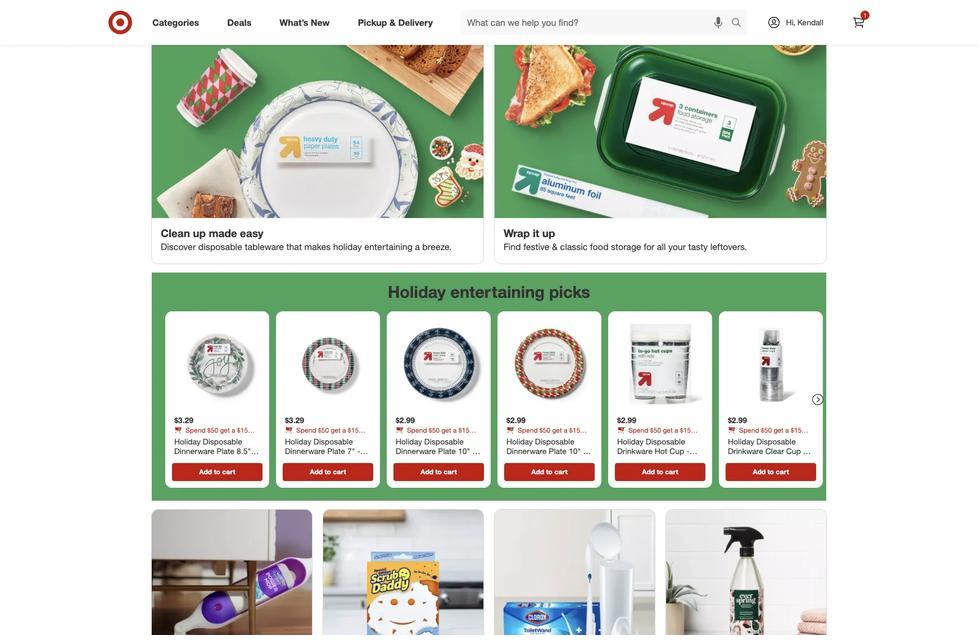 Task type: locate. For each thing, give the bounding box(es) containing it.
hi,
[[786, 17, 796, 27]]

& right 18oz/30ct
[[807, 456, 812, 466]]

6 add to cart button from the left
[[726, 463, 816, 481]]

all
[[657, 241, 666, 253]]

6 cart from the left
[[776, 467, 789, 476]]

4 plate from the left
[[549, 446, 567, 456]]

disposable up hot
[[646, 436, 685, 446]]

cart down trees
[[444, 467, 457, 476]]

disposable inside holiday disposable dinnerware plate 10" - enterprise geo - 20ct - up & up™
[[535, 436, 575, 446]]

2 dinnerware from the left
[[285, 446, 325, 456]]

categories
[[152, 17, 199, 28]]

& down green
[[285, 466, 290, 476]]

$2.99 up winter
[[617, 415, 637, 425]]

1 10" from the left
[[458, 446, 470, 456]]

up left the made
[[193, 226, 206, 239]]

disposable
[[203, 436, 242, 446], [314, 436, 353, 446], [424, 436, 464, 446], [535, 436, 575, 446], [646, 436, 685, 446], [757, 436, 796, 446]]

up™ inside the holiday disposable drinkware clear cup - holly - 18oz/30ct - up & up™
[[728, 466, 741, 476]]

up right it
[[542, 226, 555, 239]]

add down embroidered at the bottom
[[421, 467, 434, 476]]

dinnerware up 40ct
[[174, 446, 215, 456]]

up™ down '8.5"'
[[235, 456, 248, 466]]

1 cart from the left
[[222, 467, 235, 476]]

4 add to cart from the left
[[532, 467, 568, 476]]

holiday up green
[[285, 436, 312, 446]]

dinnerware inside holiday disposable dinnerware plate 7" - green plaid - 54ct - up & up™
[[285, 446, 325, 456]]

-
[[253, 446, 256, 456], [357, 446, 360, 456], [473, 446, 476, 456], [583, 446, 586, 456], [687, 446, 690, 456], [803, 446, 806, 456], [189, 456, 192, 466], [212, 456, 215, 466], [329, 456, 332, 466], [352, 456, 355, 466], [465, 456, 468, 466], [562, 456, 565, 466], [585, 456, 588, 466], [664, 456, 667, 466], [748, 456, 751, 466], [790, 456, 793, 466], [414, 466, 417, 476], [617, 466, 620, 476]]

green
[[285, 456, 307, 466]]

& down 'enterprise'
[[518, 466, 523, 476]]

1 horizontal spatial 20ct
[[567, 456, 583, 466]]

up™ down blues
[[641, 466, 654, 476]]

cart for holiday disposable dinnerware plate 10" - embroidered trees - 20ct - up & up™
[[444, 467, 457, 476]]

8.5"
[[237, 446, 251, 456]]

deals
[[227, 17, 251, 28]]

add down 40ct
[[199, 467, 212, 476]]

$2.99 up embroidered at the bottom
[[396, 415, 415, 425]]

add for green
[[310, 467, 323, 476]]

plate for plaid
[[327, 446, 345, 456]]

drinkware inside the holiday disposable drinkware clear cup - holly - 18oz/30ct - up & up™
[[728, 446, 764, 456]]

to down holiday disposable dinnerware plate 8.5" - joy - 40ct - up & up™
[[214, 467, 220, 476]]

holiday up embroidered at the bottom
[[396, 436, 422, 446]]

plate inside holiday disposable dinnerware plate 8.5" - joy - 40ct - up & up™
[[217, 446, 235, 456]]

add down plaid
[[310, 467, 323, 476]]

add to cart button for green
[[283, 463, 373, 481]]

5 disposable from the left
[[646, 436, 685, 446]]

cart down holiday disposable dinnerware plate 8.5" - joy - 40ct - up & up™
[[222, 467, 235, 476]]

holiday for holiday disposable dinnerware plate 10" - enterprise geo - 20ct - up & up™
[[507, 436, 533, 446]]

cart for holiday disposable drinkware clear cup - holly - 18oz/30ct - up & up™
[[776, 467, 789, 476]]

3 add from the left
[[421, 467, 434, 476]]

holiday up holly
[[728, 436, 755, 446]]

cup up '16oz/8ct'
[[670, 446, 685, 456]]

0 horizontal spatial 20ct
[[396, 466, 411, 476]]

add down blues
[[642, 467, 655, 476]]

dinnerware inside "holiday disposable dinnerware plate 10" - embroidered trees - 20ct - up & up™"
[[396, 446, 436, 456]]

cart down 18oz/30ct
[[776, 467, 789, 476]]

plate up 54ct at the bottom
[[327, 446, 345, 456]]

holiday down a
[[388, 282, 446, 302]]

add down 18oz/30ct
[[753, 467, 766, 476]]

plate inside holiday disposable dinnerware plate 10" - enterprise geo - 20ct - up & up™
[[549, 446, 567, 456]]

54ct
[[334, 456, 349, 466]]

2 add to cart from the left
[[310, 467, 346, 476]]

dinnerware
[[174, 446, 215, 456], [285, 446, 325, 456], [396, 446, 436, 456], [507, 446, 547, 456]]

joy
[[174, 456, 187, 466]]

disposable inside holiday disposable dinnerware plate 8.5" - joy - 40ct - up & up™
[[203, 436, 242, 446]]

embroidered
[[396, 456, 442, 466]]

add to cart for green
[[310, 467, 346, 476]]

plate inside holiday disposable dinnerware plate 7" - green plaid - 54ct - up & up™
[[327, 446, 345, 456]]

& inside holiday disposable dinnerware plate 8.5" - joy - 40ct - up & up™
[[228, 456, 233, 466]]

$3.29
[[174, 415, 193, 425], [285, 415, 304, 425]]

drinkware up winter
[[617, 446, 653, 456]]

20ct for holiday disposable dinnerware plate 10" - enterprise geo - 20ct - up & up™
[[567, 456, 583, 466]]

& inside wrap it up find festive & classic food storage for all your tasty leftovers.
[[552, 241, 558, 253]]

holiday inside the holiday disposable drinkware clear cup - holly - 18oz/30ct - up & up™
[[728, 436, 755, 446]]

disposable up 7"
[[314, 436, 353, 446]]

trees
[[444, 456, 462, 466]]

add to cart down 18oz/30ct
[[753, 467, 789, 476]]

makes
[[304, 241, 331, 253]]

1 disposable from the left
[[203, 436, 242, 446]]

3 to from the left
[[435, 467, 442, 476]]

4 dinnerware from the left
[[507, 446, 547, 456]]

disposable inside "holiday disposable dinnerware plate 10" - embroidered trees - 20ct - up & up™"
[[424, 436, 464, 446]]

& down embroidered at the bottom
[[430, 466, 435, 476]]

holiday for holiday disposable drinkware hot cup - winter blues - 16oz/8ct - up & up™
[[617, 436, 644, 446]]

made
[[209, 226, 237, 239]]

& right 40ct
[[228, 456, 233, 466]]

1 dinnerware from the left
[[174, 446, 215, 456]]

3 plate from the left
[[438, 446, 456, 456]]

1 $2.99 from the left
[[396, 415, 415, 425]]

5 add from the left
[[642, 467, 655, 476]]

up™ inside holiday disposable dinnerware plate 10" - enterprise geo - 20ct - up & up™
[[525, 466, 538, 476]]

1 horizontal spatial 10"
[[569, 446, 581, 456]]

up™ down holly
[[728, 466, 741, 476]]

cart for holiday disposable drinkware hot cup - winter blues - 16oz/8ct - up & up™
[[665, 467, 679, 476]]

3 add to cart from the left
[[421, 467, 457, 476]]

up™ inside holiday disposable dinnerware plate 8.5" - joy - 40ct - up & up™
[[235, 456, 248, 466]]

disposable up trees
[[424, 436, 464, 446]]

add to cart down geo
[[532, 467, 568, 476]]

1 horizontal spatial drinkware
[[728, 446, 764, 456]]

up™ down trees
[[437, 466, 450, 476]]

entertaining down find
[[451, 282, 545, 302]]

2 10" from the left
[[569, 446, 581, 456]]

1 $3.29 from the left
[[174, 415, 193, 425]]

holiday up 'enterprise'
[[507, 436, 533, 446]]

up™ inside "holiday disposable dinnerware plate 10" - embroidered trees - 20ct - up & up™"
[[437, 466, 450, 476]]

up™ inside holiday disposable dinnerware plate 7" - green plaid - 54ct - up & up™
[[292, 466, 305, 476]]

cup inside holiday disposable drinkware hot cup - winter blues - 16oz/8ct - up & up™
[[670, 446, 685, 456]]

delivery
[[398, 17, 433, 28]]

0 horizontal spatial drinkware
[[617, 446, 653, 456]]

4 disposable from the left
[[535, 436, 575, 446]]

drinkware
[[617, 446, 653, 456], [728, 446, 764, 456]]

holiday up 'joy'
[[174, 436, 201, 446]]

10" inside holiday disposable dinnerware plate 10" - enterprise geo - 20ct - up & up™
[[569, 446, 581, 456]]

plaid
[[309, 456, 326, 466]]

1 plate from the left
[[217, 446, 235, 456]]

up down embroidered at the bottom
[[419, 466, 428, 476]]

holiday disposable drinkware hot cup - winter blues - 16oz/8ct - up & up™ image
[[613, 316, 708, 411]]

& down winter
[[634, 466, 639, 476]]

4 add from the left
[[532, 467, 544, 476]]

to for green
[[325, 467, 331, 476]]

add to cart down 40ct
[[199, 467, 235, 476]]

& inside holiday disposable dinnerware plate 7" - green plaid - 54ct - up & up™
[[285, 466, 290, 476]]

what's
[[280, 17, 308, 28]]

kendall
[[798, 17, 824, 27]]

to for winter
[[657, 467, 663, 476]]

up right 18oz/30ct
[[796, 456, 805, 466]]

classic
[[560, 241, 588, 253]]

2 plate from the left
[[327, 446, 345, 456]]

hi, kendall
[[786, 17, 824, 27]]

&
[[390, 17, 396, 28], [552, 241, 558, 253], [228, 456, 233, 466], [807, 456, 812, 466], [285, 466, 290, 476], [430, 466, 435, 476], [518, 466, 523, 476], [634, 466, 639, 476]]

plate for geo
[[549, 446, 567, 456]]

3 dinnerware from the left
[[396, 446, 436, 456]]

to for holly
[[768, 467, 774, 476]]

carousel region
[[152, 273, 827, 510]]

up™ for winter
[[641, 466, 654, 476]]

10" inside "holiday disposable dinnerware plate 10" - embroidered trees - 20ct - up & up™"
[[458, 446, 470, 456]]

disposable for winter
[[646, 436, 685, 446]]

20ct inside "holiday disposable dinnerware plate 10" - embroidered trees - 20ct - up & up™"
[[396, 466, 411, 476]]

$2.99 for holiday disposable drinkware clear cup - holly - 18oz/30ct - up & up™
[[728, 415, 747, 425]]

drinkware inside holiday disposable drinkware hot cup - winter blues - 16oz/8ct - up & up™
[[617, 446, 653, 456]]

3 cart from the left
[[444, 467, 457, 476]]

holiday for holiday disposable dinnerware plate 10" - embroidered trees - 20ct - up & up™
[[396, 436, 422, 446]]

6 add to cart from the left
[[753, 467, 789, 476]]

dinnerware inside holiday disposable dinnerware plate 10" - enterprise geo - 20ct - up & up™
[[507, 446, 547, 456]]

cart for holiday disposable dinnerware plate 10" - enterprise geo - 20ct - up & up™
[[555, 467, 568, 476]]

0 horizontal spatial $3.29
[[174, 415, 193, 425]]

5 add to cart from the left
[[642, 467, 679, 476]]

a
[[415, 241, 420, 253]]

3 add to cart button from the left
[[394, 463, 484, 481]]

& inside "holiday disposable dinnerware plate 10" - embroidered trees - 20ct - up & up™"
[[430, 466, 435, 476]]

5 cart from the left
[[665, 467, 679, 476]]

1 add to cart button from the left
[[172, 463, 263, 481]]

cart
[[222, 467, 235, 476], [333, 467, 346, 476], [444, 467, 457, 476], [555, 467, 568, 476], [665, 467, 679, 476], [776, 467, 789, 476]]

20ct
[[567, 456, 583, 466], [396, 466, 411, 476]]

add to cart for winter
[[642, 467, 679, 476]]

discover
[[161, 241, 196, 253]]

1 horizontal spatial entertaining
[[451, 282, 545, 302]]

1 to from the left
[[214, 467, 220, 476]]

add to cart button for winter
[[615, 463, 706, 481]]

cart down 54ct at the bottom
[[333, 467, 346, 476]]

cart down geo
[[555, 467, 568, 476]]

add to cart down trees
[[421, 467, 457, 476]]

to down embroidered at the bottom
[[435, 467, 442, 476]]

1 horizontal spatial cup
[[786, 446, 801, 456]]

drinkware for holly
[[728, 446, 764, 456]]

disposable inside the holiday disposable drinkware clear cup - holly - 18oz/30ct - up & up™
[[757, 436, 796, 446]]

20ct right geo
[[567, 456, 583, 466]]

2 cup from the left
[[786, 446, 801, 456]]

holiday inside holiday disposable dinnerware plate 10" - enterprise geo - 20ct - up & up™
[[507, 436, 533, 446]]

4 $2.99 from the left
[[728, 415, 747, 425]]

$3.29 up 'joy'
[[174, 415, 193, 425]]

up right 54ct at the bottom
[[357, 456, 366, 466]]

1 drinkware from the left
[[617, 446, 653, 456]]

holiday
[[388, 282, 446, 302], [174, 436, 201, 446], [285, 436, 312, 446], [396, 436, 422, 446], [507, 436, 533, 446], [617, 436, 644, 446], [728, 436, 755, 446]]

holiday entertaining picks
[[388, 282, 590, 302]]

4 cart from the left
[[555, 467, 568, 476]]

add to cart for enterprise
[[532, 467, 568, 476]]

0 horizontal spatial 10"
[[458, 446, 470, 456]]

5 add to cart button from the left
[[615, 463, 706, 481]]

disposable up the clear
[[757, 436, 796, 446]]

dinnerware up 'enterprise'
[[507, 446, 547, 456]]

add for holly
[[753, 467, 766, 476]]

holiday inside holiday disposable dinnerware plate 8.5" - joy - 40ct - up & up™
[[174, 436, 201, 446]]

10"
[[458, 446, 470, 456], [569, 446, 581, 456]]

20ct inside holiday disposable dinnerware plate 10" - enterprise geo - 20ct - up & up™
[[567, 456, 583, 466]]

6 disposable from the left
[[757, 436, 796, 446]]

add to cart
[[199, 467, 235, 476], [310, 467, 346, 476], [421, 467, 457, 476], [532, 467, 568, 476], [642, 467, 679, 476], [753, 467, 789, 476]]

categories link
[[143, 10, 213, 35]]

$2.99 for holiday disposable drinkware hot cup - winter blues - 16oz/8ct - up & up™
[[617, 415, 637, 425]]

1 horizontal spatial $3.29
[[285, 415, 304, 425]]

holiday disposable drinkware clear cup - holly - 18oz/30ct - up & up™ image
[[724, 316, 819, 411]]

holiday up winter
[[617, 436, 644, 446]]

add for joy
[[199, 467, 212, 476]]

picks
[[549, 282, 590, 302]]

cup right the clear
[[786, 446, 801, 456]]

plate up geo
[[549, 446, 567, 456]]

plate left '8.5"'
[[217, 446, 235, 456]]

disposable up '8.5"'
[[203, 436, 242, 446]]

holiday disposable drinkware clear cup - holly - 18oz/30ct - up & up™
[[728, 436, 812, 476]]

up
[[193, 226, 206, 239], [542, 226, 555, 239], [217, 456, 226, 466], [357, 456, 366, 466], [796, 456, 805, 466], [419, 466, 428, 476], [507, 466, 516, 476], [623, 466, 632, 476]]

entertaining inside carousel region
[[451, 282, 545, 302]]

holiday inside holiday disposable drinkware hot cup - winter blues - 16oz/8ct - up & up™
[[617, 436, 644, 446]]

up inside holiday disposable dinnerware plate 8.5" - joy - 40ct - up & up™
[[217, 456, 226, 466]]

0 vertical spatial entertaining
[[365, 241, 413, 253]]

$2.99 up 'enterprise'
[[507, 415, 526, 425]]

$2.99
[[396, 415, 415, 425], [507, 415, 526, 425], [617, 415, 637, 425], [728, 415, 747, 425]]

up inside the holiday disposable drinkware clear cup - holly - 18oz/30ct - up & up™
[[796, 456, 805, 466]]

entertaining inside "clean up made easy discover disposable tableware that makes holiday entertaining a breeze."
[[365, 241, 413, 253]]

disposable up geo
[[535, 436, 575, 446]]

disposable for enterprise
[[535, 436, 575, 446]]

to
[[214, 467, 220, 476], [325, 467, 331, 476], [435, 467, 442, 476], [546, 467, 553, 476], [657, 467, 663, 476], [768, 467, 774, 476]]

leftovers.
[[711, 241, 747, 253]]

2 drinkware from the left
[[728, 446, 764, 456]]

disposable inside holiday disposable drinkware hot cup - winter blues - 16oz/8ct - up & up™
[[646, 436, 685, 446]]

dinnerware up green
[[285, 446, 325, 456]]

dinnerware up embroidered at the bottom
[[396, 446, 436, 456]]

plate
[[217, 446, 235, 456], [327, 446, 345, 456], [438, 446, 456, 456], [549, 446, 567, 456]]

2 $3.29 from the left
[[285, 415, 304, 425]]

plate inside "holiday disposable dinnerware plate 10" - embroidered trees - 20ct - up & up™"
[[438, 446, 456, 456]]

up™ down 'enterprise'
[[525, 466, 538, 476]]

to down geo
[[546, 467, 553, 476]]

1 add from the left
[[199, 467, 212, 476]]

dinnerware inside holiday disposable dinnerware plate 8.5" - joy - 40ct - up & up™
[[174, 446, 215, 456]]

& right festive
[[552, 241, 558, 253]]

$2.99 up holly
[[728, 415, 747, 425]]

that
[[286, 241, 302, 253]]

drinkware up holly
[[728, 446, 764, 456]]

holly
[[728, 456, 746, 466]]

entertaining left a
[[365, 241, 413, 253]]

holiday inside holiday disposable dinnerware plate 7" - green plaid - 54ct - up & up™
[[285, 436, 312, 446]]

3 disposable from the left
[[424, 436, 464, 446]]

1 cup from the left
[[670, 446, 685, 456]]

pickup & delivery link
[[348, 10, 447, 35]]

6 add from the left
[[753, 467, 766, 476]]

2 add to cart button from the left
[[283, 463, 373, 481]]

plate up trees
[[438, 446, 456, 456]]

up right 40ct
[[217, 456, 226, 466]]

0 horizontal spatial cup
[[670, 446, 685, 456]]

add for enterprise
[[532, 467, 544, 476]]

up™ inside holiday disposable drinkware hot cup - winter blues - 16oz/8ct - up & up™
[[641, 466, 654, 476]]

2 add from the left
[[310, 467, 323, 476]]

3 $2.99 from the left
[[617, 415, 637, 425]]

2 disposable from the left
[[314, 436, 353, 446]]

to down plaid
[[325, 467, 331, 476]]

2 $2.99 from the left
[[507, 415, 526, 425]]

1 add to cart from the left
[[199, 467, 235, 476]]

add to cart button
[[172, 463, 263, 481], [283, 463, 373, 481], [394, 463, 484, 481], [504, 463, 595, 481], [615, 463, 706, 481], [726, 463, 816, 481]]

add
[[199, 467, 212, 476], [310, 467, 323, 476], [421, 467, 434, 476], [532, 467, 544, 476], [642, 467, 655, 476], [753, 467, 766, 476]]

cart down '16oz/8ct'
[[665, 467, 679, 476]]

0 horizontal spatial entertaining
[[365, 241, 413, 253]]

cup
[[670, 446, 685, 456], [786, 446, 801, 456]]

add for winter
[[642, 467, 655, 476]]

to down blues
[[657, 467, 663, 476]]

$3.29 up green
[[285, 415, 304, 425]]

6 to from the left
[[768, 467, 774, 476]]

4 to from the left
[[546, 467, 553, 476]]

holiday disposable drinkware hot cup - winter blues - 16oz/8ct - up & up™
[[617, 436, 700, 476]]

5 to from the left
[[657, 467, 663, 476]]

2 cart from the left
[[333, 467, 346, 476]]

up down 'enterprise'
[[507, 466, 516, 476]]

entertaining
[[365, 241, 413, 253], [451, 282, 545, 302]]

clear
[[766, 446, 784, 456]]

cup for -
[[786, 446, 801, 456]]

add to cart down plaid
[[310, 467, 346, 476]]

add to cart button for joy
[[172, 463, 263, 481]]

up down winter
[[623, 466, 632, 476]]

to for embroidered
[[435, 467, 442, 476]]

20ct down embroidered at the bottom
[[396, 466, 411, 476]]

2 to from the left
[[325, 467, 331, 476]]

disposable for holly
[[757, 436, 796, 446]]

storage
[[611, 241, 642, 253]]

disposable for embroidered
[[424, 436, 464, 446]]

add to cart down blues
[[642, 467, 679, 476]]

up™
[[235, 456, 248, 466], [292, 466, 305, 476], [437, 466, 450, 476], [525, 466, 538, 476], [641, 466, 654, 476], [728, 466, 741, 476]]

disposable inside holiday disposable dinnerware plate 7" - green plaid - 54ct - up & up™
[[314, 436, 353, 446]]

up™ down green
[[292, 466, 305, 476]]

4 add to cart button from the left
[[504, 463, 595, 481]]

holiday inside "holiday disposable dinnerware plate 10" - embroidered trees - 20ct - up & up™"
[[396, 436, 422, 446]]

cup inside the holiday disposable drinkware clear cup - holly - 18oz/30ct - up & up™
[[786, 446, 801, 456]]

1 vertical spatial entertaining
[[451, 282, 545, 302]]

add down 'enterprise'
[[532, 467, 544, 476]]

$2.99 for holiday disposable dinnerware plate 10" - embroidered trees - 20ct - up & up™
[[396, 415, 415, 425]]

to down 18oz/30ct
[[768, 467, 774, 476]]

breeze.
[[422, 241, 452, 253]]



Task type: vqa. For each thing, say whether or not it's contained in the screenshot.
Holiday Disposable Dinnerware Plate 8.5" - Joy - 40ct - up & up™'s Holiday
yes



Task type: describe. For each thing, give the bounding box(es) containing it.
search button
[[726, 10, 753, 37]]

plate for -
[[217, 446, 235, 456]]

disposable
[[198, 241, 242, 253]]

to for enterprise
[[546, 467, 553, 476]]

& inside the holiday disposable drinkware clear cup - holly - 18oz/30ct - up & up™
[[807, 456, 812, 466]]

dinnerware for green
[[285, 446, 325, 456]]

& right pickup on the top
[[390, 17, 396, 28]]

cart for holiday disposable dinnerware plate 8.5" - joy - 40ct - up & up™
[[222, 467, 235, 476]]

your
[[669, 241, 686, 253]]

$3.29 for holiday disposable dinnerware plate 8.5" - joy - 40ct - up & up™
[[174, 415, 193, 425]]

& inside holiday disposable drinkware hot cup - winter blues - 16oz/8ct - up & up™
[[634, 466, 639, 476]]

cup for 16oz/8ct
[[670, 446, 685, 456]]

plate for trees
[[438, 446, 456, 456]]

drinkware for winter
[[617, 446, 653, 456]]

what's new
[[280, 17, 330, 28]]

holiday for holiday disposable dinnerware plate 7" - green plaid - 54ct - up & up™
[[285, 436, 312, 446]]

40ct
[[194, 456, 209, 466]]

for
[[644, 241, 655, 253]]

& inside holiday disposable dinnerware plate 10" - enterprise geo - 20ct - up & up™
[[518, 466, 523, 476]]

tableware
[[245, 241, 284, 253]]

holiday disposable dinnerware plate 7" - green plaid - 54ct - up & up™ image
[[281, 316, 376, 411]]

enterprise
[[507, 456, 543, 466]]

disposable for joy
[[203, 436, 242, 446]]

up inside wrap it up find festive & classic food storage for all your tasty leftovers.
[[542, 226, 555, 239]]

$2.99 for holiday disposable dinnerware plate 10" - enterprise geo - 20ct - up & up™
[[507, 415, 526, 425]]

hot
[[655, 446, 668, 456]]

holiday disposable dinnerware plate 10" - enterprise geo - 20ct - up & up™
[[507, 436, 588, 476]]

cart for holiday disposable dinnerware plate 7" - green plaid - 54ct - up & up™
[[333, 467, 346, 476]]

holiday for holiday disposable drinkware clear cup - holly - 18oz/30ct - up & up™
[[728, 436, 755, 446]]

find
[[504, 241, 521, 253]]

up™ for green
[[292, 466, 305, 476]]

food
[[590, 241, 609, 253]]

holiday disposable dinnerware plate 8.5" - joy - 40ct - up & up™
[[174, 436, 256, 466]]

easy
[[240, 226, 264, 239]]

festive
[[524, 241, 550, 253]]

clean
[[161, 226, 190, 239]]

to for joy
[[214, 467, 220, 476]]

dinnerware for joy
[[174, 446, 215, 456]]

dinnerware for enterprise
[[507, 446, 547, 456]]

add to cart button for embroidered
[[394, 463, 484, 481]]

up inside holiday disposable dinnerware plate 7" - green plaid - 54ct - up & up™
[[357, 456, 366, 466]]

up™ for embroidered
[[437, 466, 450, 476]]

pickup
[[358, 17, 387, 28]]

clean up made easy discover disposable tableware that makes holiday entertaining a breeze.
[[161, 226, 452, 253]]

10" for trees
[[458, 446, 470, 456]]

add to cart for joy
[[199, 467, 235, 476]]

holiday disposable dinnerware plate 10" - enterprise geo - 20ct - up & up™ image
[[502, 316, 597, 411]]

search
[[726, 18, 753, 29]]

1
[[864, 12, 867, 19]]

geo
[[545, 456, 560, 466]]

winter
[[617, 456, 640, 466]]

holiday disposable dinnerware plate 10" - embroidered trees - 20ct - up & up™ image
[[391, 316, 486, 411]]

holiday disposable dinnerware plate 10" - embroidered trees - 20ct - up & up™
[[396, 436, 476, 476]]

dinnerware for embroidered
[[396, 446, 436, 456]]

wrap it up find festive & classic food storage for all your tasty leftovers.
[[504, 226, 747, 253]]

up inside holiday disposable drinkware hot cup - winter blues - 16oz/8ct - up & up™
[[623, 466, 632, 476]]

blues
[[642, 456, 662, 466]]

16oz/8ct
[[669, 456, 700, 466]]

up™ for enterprise
[[525, 466, 538, 476]]

what's new link
[[270, 10, 344, 35]]

add to cart for holly
[[753, 467, 789, 476]]

10" for geo
[[569, 446, 581, 456]]

add to cart button for holly
[[726, 463, 816, 481]]

add for embroidered
[[421, 467, 434, 476]]

up inside "clean up made easy discover disposable tableware that makes holiday entertaining a breeze."
[[193, 226, 206, 239]]

up inside "holiday disposable dinnerware plate 10" - embroidered trees - 20ct - up & up™"
[[419, 466, 428, 476]]

wrap
[[504, 226, 530, 239]]

deals link
[[218, 10, 266, 35]]

holiday for holiday disposable dinnerware plate 8.5" - joy - 40ct - up & up™
[[174, 436, 201, 446]]

up inside holiday disposable dinnerware plate 10" - enterprise geo - 20ct - up & up™
[[507, 466, 516, 476]]

20ct for holiday disposable dinnerware plate 10" - embroidered trees - 20ct - up & up™
[[396, 466, 411, 476]]

What can we help you find? suggestions appear below search field
[[461, 10, 734, 35]]

7"
[[347, 446, 355, 456]]

tasty
[[689, 241, 708, 253]]

18oz/30ct
[[753, 456, 788, 466]]

holiday
[[333, 241, 362, 253]]

disposable for green
[[314, 436, 353, 446]]

new
[[311, 17, 330, 28]]

$3.29 for holiday disposable dinnerware plate 7" - green plaid - 54ct - up & up™
[[285, 415, 304, 425]]

holiday disposable dinnerware plate 7" - green plaid - 54ct - up & up™
[[285, 436, 366, 476]]

1 link
[[847, 10, 872, 35]]

pickup & delivery
[[358, 17, 433, 28]]

holiday disposable dinnerware plate 8.5" - joy - 40ct - up & up™ image
[[170, 316, 265, 411]]

add to cart for embroidered
[[421, 467, 457, 476]]

add to cart button for enterprise
[[504, 463, 595, 481]]

it
[[533, 226, 540, 239]]



